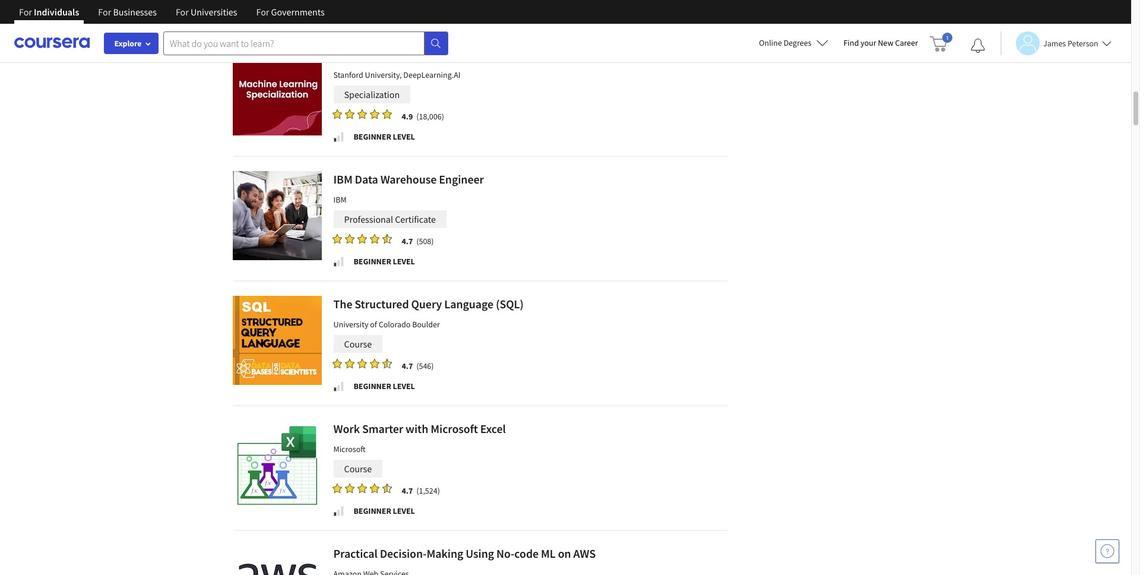 Task type: vqa. For each thing, say whether or not it's contained in the screenshot.
BEGINNER LEVEL corresponding to Warehouse
yes



Task type: describe. For each thing, give the bounding box(es) containing it.
individuals
[[34, 6, 79, 18]]

using
[[466, 546, 495, 561]]

governments
[[271, 6, 325, 18]]

level for with
[[393, 506, 415, 516]]

level for warehouse
[[393, 256, 415, 267]]

ml
[[541, 546, 556, 561]]

code
[[515, 546, 539, 561]]

the
[[334, 297, 353, 311]]

beginner level for query
[[354, 381, 415, 392]]

practical
[[334, 546, 378, 561]]

the structured query language (sql)
[[334, 297, 524, 311]]

certificate
[[395, 213, 436, 225]]

(546)
[[417, 361, 434, 371]]

online degrees
[[760, 37, 812, 48]]

4.9 (18,006)
[[402, 111, 444, 122]]

for for universities
[[176, 6, 189, 18]]

find your new career link
[[838, 36, 925, 51]]

machine
[[334, 47, 376, 62]]

for for governments
[[256, 6, 269, 18]]

beginner level image for the structured query language (sql)
[[332, 380, 344, 392]]

4.7 (508)
[[402, 236, 434, 247]]

4.7 for with
[[402, 486, 413, 496]]

beginner for with
[[354, 506, 392, 516]]

(508)
[[417, 236, 434, 247]]

4.7 (1,524)
[[402, 486, 440, 496]]

explore button
[[104, 33, 159, 54]]

beginner for query
[[354, 381, 392, 392]]

practical decision-making using no-code ml on aws image
[[233, 546, 322, 575]]

excel
[[481, 421, 506, 436]]

stanford university, deeplearning.ai
[[334, 70, 461, 80]]

coursera image
[[14, 33, 90, 52]]

4.7 for query
[[402, 361, 413, 371]]

structured
[[355, 297, 409, 311]]

degrees
[[784, 37, 812, 48]]

decision-
[[380, 546, 427, 561]]

deeplearning.ai
[[404, 70, 461, 80]]

james peterson
[[1044, 38, 1099, 48]]

online
[[760, 37, 783, 48]]

beginner level for with
[[354, 506, 415, 516]]

online degrees button
[[750, 30, 838, 56]]

for governments
[[256, 6, 325, 18]]

ibm data warehouse engineer image
[[233, 171, 322, 260]]

on
[[558, 546, 571, 561]]

the structured query language (sql) image
[[233, 296, 322, 385]]

query
[[412, 297, 442, 311]]

university
[[334, 319, 369, 330]]

warehouse
[[381, 172, 437, 187]]

for universities
[[176, 6, 237, 18]]

What do you want to learn? text field
[[163, 31, 425, 55]]

ibm for ibm data warehouse engineer
[[334, 172, 353, 187]]

level for query
[[393, 381, 415, 392]]

stanford
[[334, 70, 364, 80]]

practical decision-making using no-code ml on aws
[[334, 546, 596, 561]]

aws
[[574, 546, 596, 561]]

machine learning image
[[233, 46, 322, 135]]

machine learning
[[334, 47, 423, 62]]

of
[[370, 319, 377, 330]]

engineer
[[439, 172, 484, 187]]

beginner level image for work smarter with microsoft excel
[[332, 505, 344, 517]]

boulder
[[413, 319, 440, 330]]



Task type: locate. For each thing, give the bounding box(es) containing it.
1 vertical spatial 4.7
[[402, 361, 413, 371]]

0 vertical spatial beginner level image
[[332, 131, 344, 143]]

university,
[[365, 70, 402, 80]]

half filled star image down professional
[[382, 234, 392, 244]]

1 for from the left
[[19, 6, 32, 18]]

2 half filled star image from the top
[[382, 358, 392, 369]]

4.7 (546)
[[402, 361, 434, 371]]

beginner up practical
[[354, 506, 392, 516]]

half filled star image for structured
[[382, 358, 392, 369]]

0 horizontal spatial microsoft
[[334, 444, 366, 455]]

1 4.7 from the top
[[402, 236, 413, 247]]

2 level from the top
[[393, 256, 415, 267]]

university of colorado boulder
[[334, 319, 440, 330]]

microsoft
[[431, 421, 478, 436], [334, 444, 366, 455]]

level down 4.7 (508)
[[393, 256, 415, 267]]

4.9
[[402, 111, 413, 122]]

making
[[427, 546, 464, 561]]

shopping cart: 1 item image
[[931, 33, 953, 52]]

for for businesses
[[98, 6, 111, 18]]

beginner level down 4.7 (546) in the bottom of the page
[[354, 381, 415, 392]]

data
[[355, 172, 378, 187]]

(18,006)
[[417, 111, 444, 122]]

ibm
[[334, 172, 353, 187], [334, 194, 347, 205]]

for for individuals
[[19, 6, 32, 18]]

universities
[[191, 6, 237, 18]]

show notifications image
[[972, 39, 986, 53]]

2 vertical spatial half filled star image
[[382, 483, 392, 494]]

help center image
[[1101, 544, 1115, 559]]

colorado
[[379, 319, 411, 330]]

beginner right beginner level image
[[354, 256, 392, 267]]

1 horizontal spatial microsoft
[[431, 421, 478, 436]]

4 level from the top
[[393, 506, 415, 516]]

half filled star image
[[382, 234, 392, 244], [382, 358, 392, 369], [382, 483, 392, 494]]

meta database engineer image
[[233, 0, 322, 11]]

3 for from the left
[[176, 6, 189, 18]]

1 beginner level from the top
[[354, 131, 415, 142]]

1 ibm from the top
[[334, 172, 353, 187]]

half filled star image left 4.7 (546) in the bottom of the page
[[382, 358, 392, 369]]

for left the 'businesses'
[[98, 6, 111, 18]]

level
[[393, 131, 415, 142], [393, 256, 415, 267], [393, 381, 415, 392], [393, 506, 415, 516]]

3 beginner level image from the top
[[332, 505, 344, 517]]

3 beginner level from the top
[[354, 381, 415, 392]]

level down 4.9
[[393, 131, 415, 142]]

explore
[[114, 38, 142, 49]]

2 vertical spatial 4.7
[[402, 486, 413, 496]]

filled star image
[[332, 109, 342, 119], [357, 109, 367, 119], [370, 109, 379, 119], [332, 234, 342, 244], [332, 358, 342, 369], [345, 358, 354, 369], [332, 483, 342, 494], [357, 483, 367, 494]]

course down work
[[344, 463, 372, 475]]

ibm for ibm professional certificate
[[334, 194, 347, 205]]

course down university
[[344, 338, 372, 350]]

learning
[[378, 47, 423, 62]]

beginner level down 4.9
[[354, 131, 415, 142]]

language
[[445, 297, 494, 311]]

course for smarter
[[344, 463, 372, 475]]

3 beginner from the top
[[354, 381, 392, 392]]

beginner up smarter
[[354, 381, 392, 392]]

beginner level image down "specialization"
[[332, 131, 344, 143]]

3 half filled star image from the top
[[382, 483, 392, 494]]

for individuals
[[19, 6, 79, 18]]

for businesses
[[98, 6, 157, 18]]

for left "universities"
[[176, 6, 189, 18]]

2 4.7 from the top
[[402, 361, 413, 371]]

1 vertical spatial half filled star image
[[382, 358, 392, 369]]

beginner level image for machine learning
[[332, 131, 344, 143]]

microsoft right with
[[431, 421, 478, 436]]

beginner level down 4.7 (508)
[[354, 256, 415, 267]]

banner navigation
[[10, 0, 334, 33]]

ibm inside ibm professional certificate
[[334, 194, 347, 205]]

None search field
[[163, 31, 449, 55]]

beginner level image up work
[[332, 380, 344, 392]]

2 beginner level from the top
[[354, 256, 415, 267]]

1 beginner from the top
[[354, 131, 392, 142]]

0 vertical spatial half filled star image
[[382, 234, 392, 244]]

ibm left the data at the left top of the page
[[334, 172, 353, 187]]

for left individuals
[[19, 6, 32, 18]]

professional
[[344, 213, 393, 225]]

0 vertical spatial ibm
[[334, 172, 353, 187]]

4 for from the left
[[256, 6, 269, 18]]

1 beginner level image from the top
[[332, 131, 344, 143]]

(sql)
[[496, 297, 524, 311]]

half filled star image left 4.7 (1,524)
[[382, 483, 392, 494]]

2 beginner level image from the top
[[332, 380, 344, 392]]

0 vertical spatial course
[[344, 338, 372, 350]]

4 beginner level from the top
[[354, 506, 415, 516]]

beginner level image
[[332, 131, 344, 143], [332, 380, 344, 392], [332, 505, 344, 517]]

ibm up professional
[[334, 194, 347, 205]]

ibm professional certificate
[[334, 194, 436, 225]]

specialization
[[344, 89, 400, 100]]

james
[[1044, 38, 1067, 48]]

new
[[879, 37, 894, 48]]

ibm data warehouse engineer
[[334, 172, 484, 187]]

course
[[344, 338, 372, 350], [344, 463, 372, 475]]

peterson
[[1068, 38, 1099, 48]]

microsoft down work
[[334, 444, 366, 455]]

2 course from the top
[[344, 463, 372, 475]]

course for structured
[[344, 338, 372, 350]]

2 beginner from the top
[[354, 256, 392, 267]]

beginner for warehouse
[[354, 256, 392, 267]]

for
[[19, 6, 32, 18], [98, 6, 111, 18], [176, 6, 189, 18], [256, 6, 269, 18]]

businesses
[[113, 6, 157, 18]]

find
[[844, 37, 860, 48]]

practical decision-making using no-code ml on aws link
[[233, 531, 728, 575]]

0 vertical spatial 4.7
[[402, 236, 413, 247]]

level down 4.7 (546) in the bottom of the page
[[393, 381, 415, 392]]

smarter
[[362, 421, 404, 436]]

james peterson button
[[1001, 31, 1112, 55]]

beginner level
[[354, 131, 415, 142], [354, 256, 415, 267], [354, 381, 415, 392], [354, 506, 415, 516]]

1 half filled star image from the top
[[382, 234, 392, 244]]

level down 4.7 (1,524)
[[393, 506, 415, 516]]

beginner level image up practical
[[332, 505, 344, 517]]

your
[[861, 37, 877, 48]]

beginner down "specialization"
[[354, 131, 392, 142]]

work
[[334, 421, 360, 436]]

beginner level down 4.7 (1,524)
[[354, 506, 415, 516]]

4.7 left (1,524)
[[402, 486, 413, 496]]

3 level from the top
[[393, 381, 415, 392]]

3 4.7 from the top
[[402, 486, 413, 496]]

2 for from the left
[[98, 6, 111, 18]]

4 beginner from the top
[[354, 506, 392, 516]]

2 vertical spatial beginner level image
[[332, 505, 344, 517]]

1 vertical spatial ibm
[[334, 194, 347, 205]]

1 course from the top
[[344, 338, 372, 350]]

filled star image
[[345, 109, 354, 119], [382, 109, 392, 119], [345, 234, 354, 244], [357, 234, 367, 244], [370, 234, 379, 244], [357, 358, 367, 369], [370, 358, 379, 369], [345, 483, 354, 494], [370, 483, 379, 494]]

4.7
[[402, 236, 413, 247], [402, 361, 413, 371], [402, 486, 413, 496]]

half filled star image for smarter
[[382, 483, 392, 494]]

0 vertical spatial microsoft
[[431, 421, 478, 436]]

4.7 left (546)
[[402, 361, 413, 371]]

find your new career
[[844, 37, 919, 48]]

with
[[406, 421, 429, 436]]

work smarter with microsoft excel
[[334, 421, 506, 436]]

1 level from the top
[[393, 131, 415, 142]]

1 vertical spatial beginner level image
[[332, 380, 344, 392]]

4.7 for warehouse
[[402, 236, 413, 247]]

for left governments
[[256, 6, 269, 18]]

2 ibm from the top
[[334, 194, 347, 205]]

beginner
[[354, 131, 392, 142], [354, 256, 392, 267], [354, 381, 392, 392], [354, 506, 392, 516]]

beginner level image
[[332, 256, 344, 267]]

1 vertical spatial microsoft
[[334, 444, 366, 455]]

no-
[[497, 546, 515, 561]]

1 vertical spatial course
[[344, 463, 372, 475]]

beginner level for warehouse
[[354, 256, 415, 267]]

(1,524)
[[417, 486, 440, 496]]

4.7 left '(508)'
[[402, 236, 413, 247]]

half filled star image for data
[[382, 234, 392, 244]]

work smarter with microsoft excel image
[[233, 421, 322, 510]]

career
[[896, 37, 919, 48]]



